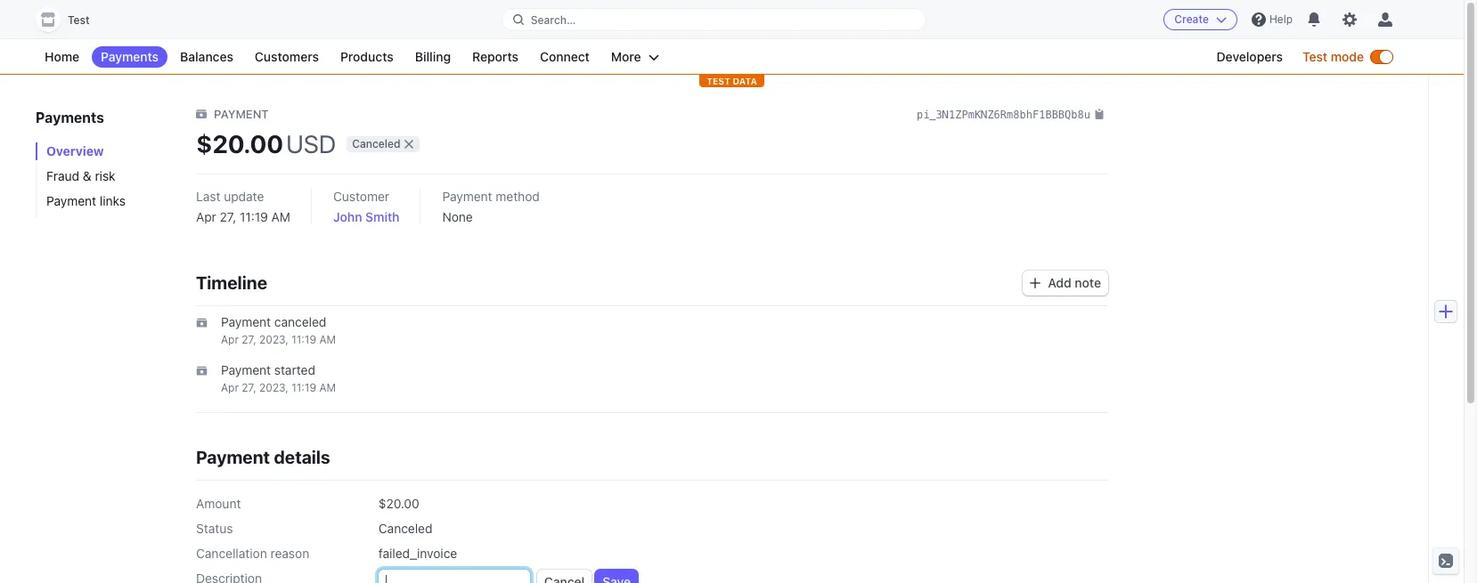 Task type: locate. For each thing, give the bounding box(es) containing it.
apr
[[196, 210, 216, 225], [221, 334, 239, 347], [221, 382, 239, 395]]

2 vertical spatial am
[[319, 382, 336, 395]]

payment up $20.00 usd
[[214, 107, 269, 121]]

apr down last
[[196, 210, 216, 225]]

0 vertical spatial apr
[[196, 210, 216, 225]]

test inside button
[[68, 13, 90, 27]]

2023, down started
[[259, 382, 288, 395]]

test for test
[[68, 13, 90, 27]]

2 2023, from the top
[[259, 382, 288, 395]]

test up home
[[68, 13, 90, 27]]

more
[[611, 49, 641, 64]]

apr for payment started apr 27, 2023, 11:19 am
[[221, 382, 239, 395]]

payment for payment details
[[196, 448, 270, 468]]

pi_3n1zpmknz6rm8bhf1bbbqb8u
[[917, 109, 1090, 121]]

payment up amount on the bottom left of the page
[[196, 448, 270, 468]]

0 vertical spatial am
[[271, 210, 290, 225]]

Search… search field
[[502, 8, 926, 31]]

test left mode
[[1302, 49, 1327, 64]]

payment inside payment method none
[[442, 189, 492, 204]]

customer john smith
[[333, 189, 400, 225]]

apr down payment canceled apr 27, 2023, 11:19 am
[[221, 382, 239, 395]]

$20.00 usd
[[196, 130, 336, 159]]

test mode
[[1302, 49, 1364, 64]]

11:19 down canceled
[[291, 334, 316, 347]]

0 vertical spatial 11:19
[[240, 210, 268, 225]]

27, for started
[[242, 382, 256, 395]]

$20.00 up "update"
[[196, 130, 283, 159]]

None text field
[[378, 570, 530, 584]]

2 vertical spatial apr
[[221, 382, 239, 395]]

11:19 down started
[[291, 382, 316, 395]]

2023, for started
[[259, 382, 288, 395]]

payment down fraud
[[46, 193, 96, 208]]

2 vertical spatial 11:19
[[291, 382, 316, 395]]

mode
[[1331, 49, 1364, 64]]

1 vertical spatial 2023,
[[259, 382, 288, 395]]

1 vertical spatial 27,
[[242, 334, 256, 347]]

$20.00 for $20.00 usd
[[196, 130, 283, 159]]

1 vertical spatial apr
[[221, 334, 239, 347]]

1 vertical spatial 11:19
[[291, 334, 316, 347]]

0 horizontal spatial test
[[68, 13, 90, 27]]

links
[[100, 193, 126, 208]]

payment inside payment started apr 27, 2023, 11:19 am
[[221, 363, 271, 378]]

27, down "update"
[[220, 210, 236, 225]]

balances link
[[171, 46, 242, 68]]

john
[[333, 210, 362, 225]]

27, down payment canceled apr 27, 2023, 11:19 am
[[242, 382, 256, 395]]

0 vertical spatial canceled
[[352, 138, 400, 151]]

last update apr 27, 11:19 am
[[196, 189, 290, 225]]

payment canceled apr 27, 2023, 11:19 am
[[221, 315, 336, 347]]

canceled up the customer
[[352, 138, 400, 151]]

payment
[[214, 107, 269, 121], [442, 189, 492, 204], [46, 193, 96, 208], [221, 315, 271, 330], [221, 363, 271, 378], [196, 448, 270, 468]]

27, inside payment canceled apr 27, 2023, 11:19 am
[[242, 334, 256, 347]]

more button
[[602, 46, 668, 68]]

create
[[1174, 12, 1209, 26]]

fraud
[[46, 168, 79, 184]]

usd
[[286, 130, 336, 159]]

1 2023, from the top
[[259, 334, 288, 347]]

canceled up 'failed_invoice'
[[378, 521, 432, 537]]

payment up none
[[442, 189, 492, 204]]

1 vertical spatial $20.00
[[378, 497, 419, 512]]

27, inside last update apr 27, 11:19 am
[[220, 210, 236, 225]]

apr inside payment canceled apr 27, 2023, 11:19 am
[[221, 334, 239, 347]]

canceled
[[352, 138, 400, 151], [378, 521, 432, 537]]

2023, down canceled
[[259, 334, 288, 347]]

11:19
[[240, 210, 268, 225], [291, 334, 316, 347], [291, 382, 316, 395]]

balances
[[180, 49, 233, 64]]

payments right home
[[101, 49, 159, 64]]

overview
[[46, 143, 104, 159]]

create button
[[1164, 9, 1237, 30]]

apr inside last update apr 27, 11:19 am
[[196, 210, 216, 225]]

1 vertical spatial am
[[319, 334, 336, 347]]

test
[[68, 13, 90, 27], [1302, 49, 1327, 64]]

pi_3n1zpmknz6rm8bhf1bbbqb8u button
[[917, 105, 1105, 123]]

$20.00 up 'failed_invoice'
[[378, 497, 419, 512]]

11:19 down "update"
[[240, 210, 268, 225]]

11:19 inside payment canceled apr 27, 2023, 11:19 am
[[291, 334, 316, 347]]

billing link
[[406, 46, 460, 68]]

2023, inside payment started apr 27, 2023, 11:19 am
[[259, 382, 288, 395]]

am
[[271, 210, 290, 225], [319, 334, 336, 347], [319, 382, 336, 395]]

2023, inside payment canceled apr 27, 2023, 11:19 am
[[259, 334, 288, 347]]

payment left started
[[221, 363, 271, 378]]

payments
[[101, 49, 159, 64], [36, 110, 104, 126]]

test data
[[707, 76, 757, 86]]

failed_invoice
[[378, 546, 457, 562]]

$20.00 for $20.00
[[378, 497, 419, 512]]

2 vertical spatial 27,
[[242, 382, 256, 395]]

customers link
[[246, 46, 328, 68]]

apr down the timeline
[[221, 334, 239, 347]]

1 vertical spatial test
[[1302, 49, 1327, 64]]

1 vertical spatial payments
[[36, 110, 104, 126]]

customer
[[333, 189, 389, 204]]

1 horizontal spatial test
[[1302, 49, 1327, 64]]

update
[[224, 189, 264, 204]]

apr inside payment started apr 27, 2023, 11:19 am
[[221, 382, 239, 395]]

0 vertical spatial 2023,
[[259, 334, 288, 347]]

0 vertical spatial $20.00
[[196, 130, 283, 159]]

am inside payment canceled apr 27, 2023, 11:19 am
[[319, 334, 336, 347]]

reason
[[270, 546, 309, 562]]

fraud & risk link
[[36, 167, 178, 185]]

11:19 for started
[[291, 382, 316, 395]]

svg image
[[1030, 278, 1041, 289]]

27, inside payment started apr 27, 2023, 11:19 am
[[242, 382, 256, 395]]

details
[[274, 448, 330, 468]]

reports link
[[463, 46, 527, 68]]

payment started apr 27, 2023, 11:19 am
[[221, 363, 336, 395]]

payment down the timeline
[[221, 315, 271, 330]]

data
[[733, 76, 757, 86]]

Search… text field
[[502, 8, 926, 31]]

0 vertical spatial test
[[68, 13, 90, 27]]

am for canceled
[[319, 334, 336, 347]]

payment inside payment canceled apr 27, 2023, 11:19 am
[[221, 315, 271, 330]]

11:19 inside payment started apr 27, 2023, 11:19 am
[[291, 382, 316, 395]]

2023,
[[259, 334, 288, 347], [259, 382, 288, 395]]

0 vertical spatial 27,
[[220, 210, 236, 225]]

payment links link
[[36, 192, 178, 210]]

payment method none
[[442, 189, 540, 225]]

payment for payment method none
[[442, 189, 492, 204]]

&
[[83, 168, 91, 184]]

payments up overview
[[36, 110, 104, 126]]

test for test mode
[[1302, 49, 1327, 64]]

27,
[[220, 210, 236, 225], [242, 334, 256, 347], [242, 382, 256, 395]]

27, up payment started apr 27, 2023, 11:19 am
[[242, 334, 256, 347]]

developers
[[1216, 49, 1283, 64]]

products
[[340, 49, 394, 64]]

am inside payment started apr 27, 2023, 11:19 am
[[319, 382, 336, 395]]

0 horizontal spatial $20.00
[[196, 130, 283, 159]]

fraud & risk
[[46, 168, 115, 184]]

$20.00
[[196, 130, 283, 159], [378, 497, 419, 512]]

1 horizontal spatial $20.00
[[378, 497, 419, 512]]

canceled
[[274, 315, 326, 330]]



Task type: vqa. For each thing, say whether or not it's contained in the screenshot.


Task type: describe. For each thing, give the bounding box(es) containing it.
help
[[1269, 12, 1293, 26]]

2023, for canceled
[[259, 334, 288, 347]]

27, for canceled
[[242, 334, 256, 347]]

help button
[[1244, 5, 1300, 34]]

started
[[274, 363, 315, 378]]

note
[[1075, 276, 1101, 291]]

payment for payment canceled apr 27, 2023, 11:19 am
[[221, 315, 271, 330]]

apr for last update apr 27, 11:19 am
[[196, 210, 216, 225]]

payments link
[[92, 46, 168, 68]]

connect
[[540, 49, 590, 64]]

test button
[[36, 7, 107, 32]]

overview link
[[36, 143, 178, 160]]

payment for payment
[[214, 107, 269, 121]]

last
[[196, 189, 220, 204]]

customers
[[255, 49, 319, 64]]

apr for payment canceled apr 27, 2023, 11:19 am
[[221, 334, 239, 347]]

john smith link
[[333, 210, 400, 225]]

amount
[[196, 497, 241, 512]]

am inside last update apr 27, 11:19 am
[[271, 210, 290, 225]]

add note button
[[1023, 271, 1108, 296]]

reports
[[472, 49, 518, 64]]

none
[[442, 210, 473, 225]]

smith
[[365, 210, 400, 225]]

test
[[707, 76, 730, 86]]

cancellation
[[196, 546, 267, 562]]

cancellation reason
[[196, 546, 309, 562]]

0 vertical spatial payments
[[101, 49, 159, 64]]

payment for payment links
[[46, 193, 96, 208]]

products link
[[331, 46, 402, 68]]

developers link
[[1208, 46, 1292, 68]]

status
[[196, 521, 233, 537]]

connect link
[[531, 46, 599, 68]]

home
[[45, 49, 79, 64]]

27, for update
[[220, 210, 236, 225]]

timeline
[[196, 273, 267, 293]]

search…
[[531, 13, 576, 26]]

payment links
[[46, 193, 126, 208]]

add
[[1048, 276, 1071, 291]]

11:19 for canceled
[[291, 334, 316, 347]]

home link
[[36, 46, 88, 68]]

payment for payment started apr 27, 2023, 11:19 am
[[221, 363, 271, 378]]

add note
[[1048, 276, 1101, 291]]

1 vertical spatial canceled
[[378, 521, 432, 537]]

method
[[496, 189, 540, 204]]

11:19 inside last update apr 27, 11:19 am
[[240, 210, 268, 225]]

risk
[[95, 168, 115, 184]]

billing
[[415, 49, 451, 64]]

am for started
[[319, 382, 336, 395]]

payment details
[[196, 448, 330, 468]]



